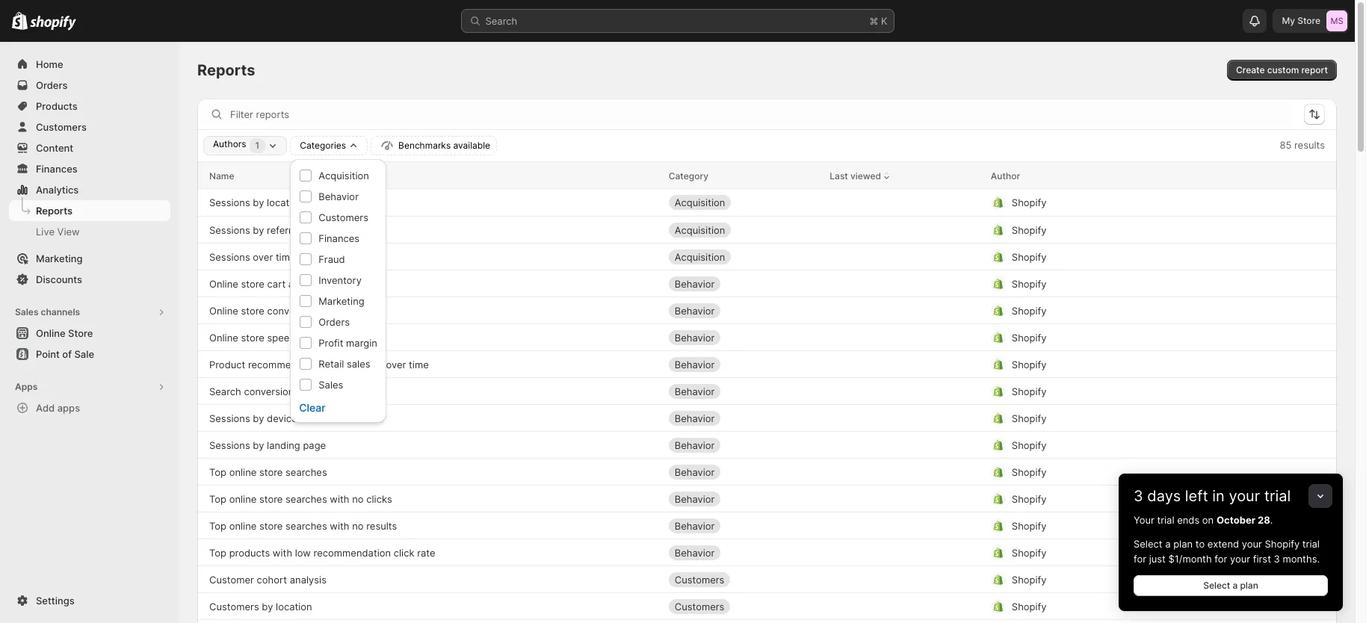 Task type: vqa. For each thing, say whether or not it's contained in the screenshot.


Task type: locate. For each thing, give the bounding box(es) containing it.
shopify image
[[12, 12, 28, 30], [30, 15, 76, 30]]

behavior for top online store searches with no results
[[675, 520, 715, 532]]

device
[[267, 412, 297, 424]]

conversions up device
[[244, 385, 299, 397]]

1 vertical spatial search
[[209, 385, 241, 397]]

referrer
[[267, 224, 301, 236]]

sessions down sessions by device link
[[209, 439, 250, 451]]

shopify
[[1012, 197, 1047, 209], [1012, 224, 1047, 236], [1012, 251, 1047, 263], [1012, 278, 1047, 290], [1012, 305, 1047, 317], [1012, 332, 1047, 343], [1012, 358, 1047, 370], [1012, 385, 1047, 397], [1012, 412, 1047, 424], [1012, 439, 1047, 451], [1012, 466, 1047, 478], [1012, 493, 1047, 505], [1012, 520, 1047, 532], [1265, 538, 1300, 550], [1012, 547, 1047, 559], [1012, 574, 1047, 586], [1012, 601, 1047, 613]]

1 horizontal spatial for
[[1215, 553, 1228, 565]]

3 up your
[[1134, 487, 1143, 505]]

1 vertical spatial acquisition cell
[[669, 218, 818, 242]]

shopify for sessions by device
[[1012, 412, 1047, 424]]

0 vertical spatial sales
[[15, 306, 39, 318]]

select a plan link
[[1134, 576, 1328, 596]]

2 vertical spatial online
[[229, 520, 257, 532]]

0 horizontal spatial search
[[209, 385, 241, 397]]

live view link
[[9, 221, 170, 242]]

retail
[[319, 358, 344, 370]]

0 vertical spatial with
[[330, 493, 349, 505]]

store right the my
[[1298, 15, 1321, 26]]

select down select a plan to extend your shopify trial for just $1/month for your first 3 months.
[[1204, 580, 1231, 591]]

behavior for online store speed
[[675, 332, 715, 343]]

acquisition for sessions by referrer
[[675, 224, 725, 236]]

0 vertical spatial search
[[485, 15, 517, 27]]

1 horizontal spatial a
[[1233, 580, 1238, 591]]

trial right your
[[1157, 514, 1175, 526]]

0 horizontal spatial for
[[1134, 553, 1147, 565]]

0 vertical spatial no
[[352, 493, 364, 505]]

speed
[[267, 332, 296, 343]]

by for sessions by referrer
[[253, 224, 264, 236]]

time down "inventory"
[[343, 305, 363, 317]]

your
[[1134, 514, 1155, 526]]

2 customers cell from the top
[[669, 595, 818, 619]]

8 row from the top
[[197, 351, 1337, 377]]

1 vertical spatial with
[[330, 520, 349, 532]]

sales down retail
[[319, 379, 343, 391]]

a down select a plan to extend your shopify trial for just $1/month for your first 3 months.
[[1233, 580, 1238, 591]]

7 behavior cell from the top
[[669, 433, 818, 457]]

3 acquisition cell from the top
[[669, 245, 818, 269]]

reports
[[197, 61, 255, 79], [36, 205, 73, 217]]

1 sessions from the top
[[209, 197, 250, 209]]

online inside top online store searches link
[[229, 466, 257, 478]]

online for top online store searches with no clicks
[[229, 493, 257, 505]]

sales inside button
[[15, 306, 39, 318]]

1 vertical spatial online
[[229, 493, 257, 505]]

reports link
[[9, 200, 170, 221]]

profit
[[319, 337, 343, 349]]

conversions inside search conversions over time link
[[244, 385, 299, 397]]

shopify cell
[[991, 191, 1289, 215], [991, 218, 1289, 242], [991, 245, 1289, 269], [991, 272, 1289, 296], [991, 299, 1289, 323], [991, 326, 1289, 349], [991, 352, 1289, 376], [991, 379, 1289, 403], [991, 406, 1289, 430], [991, 433, 1289, 457], [991, 460, 1289, 484], [991, 487, 1289, 511], [991, 514, 1289, 538], [991, 541, 1289, 565], [991, 568, 1289, 592], [991, 595, 1289, 619]]

recommendation inside product recommendation conversions over time link
[[248, 358, 325, 370]]

searches
[[286, 466, 327, 478], [286, 493, 327, 505], [286, 520, 327, 532]]

2 vertical spatial trial
[[1303, 538, 1320, 550]]

over up clear on the bottom left
[[302, 385, 322, 397]]

your inside "3 days left in your trial" dropdown button
[[1229, 487, 1260, 505]]

a for select a plan
[[1233, 580, 1238, 591]]

1 horizontal spatial trial
[[1265, 487, 1291, 505]]

a
[[1165, 538, 1171, 550], [1233, 580, 1238, 591]]

12 row from the top
[[197, 458, 1337, 485]]

create custom report button
[[1227, 60, 1337, 81]]

plan inside select a plan to extend your shopify trial for just $1/month for your first 3 months.
[[1174, 538, 1193, 550]]

last viewed
[[830, 170, 881, 181]]

apps button
[[9, 377, 170, 398]]

online store conversion over time
[[209, 305, 363, 317]]

shopify cell for sessions by landing page
[[991, 433, 1289, 457]]

2 searches from the top
[[286, 493, 327, 505]]

available
[[453, 140, 490, 151]]

shopify for customer cohort analysis
[[1012, 574, 1047, 586]]

1 vertical spatial recommendation
[[314, 547, 391, 559]]

0 horizontal spatial finances
[[36, 163, 78, 175]]

1 vertical spatial sales
[[319, 379, 343, 391]]

9 shopify cell from the top
[[991, 406, 1289, 430]]

marketing down "inventory"
[[319, 295, 365, 307]]

top online store searches with no clicks
[[209, 493, 392, 505]]

0 vertical spatial acquisition cell
[[669, 191, 818, 215]]

16 row from the top
[[197, 566, 1337, 593]]

by down customer cohort analysis
[[262, 601, 273, 613]]

searches up low
[[286, 520, 327, 532]]

2 top from the top
[[209, 493, 226, 505]]

clicks
[[366, 493, 392, 505]]

shopify for online store conversion over time
[[1012, 305, 1047, 317]]

2 vertical spatial searches
[[286, 520, 327, 532]]

1 horizontal spatial 3
[[1274, 553, 1280, 565]]

finances up analytics on the left of page
[[36, 163, 78, 175]]

0 vertical spatial recommendation
[[248, 358, 325, 370]]

15 row from the top
[[197, 539, 1337, 566]]

1 vertical spatial plan
[[1240, 580, 1259, 591]]

by inside the sessions by landing page link
[[253, 439, 264, 451]]

online store
[[36, 327, 93, 339]]

landing
[[267, 439, 300, 451]]

plan for select a plan to extend your shopify trial for just $1/month for your first 3 months.
[[1174, 538, 1193, 550]]

your
[[1229, 487, 1260, 505], [1242, 538, 1262, 550], [1230, 553, 1251, 565]]

2 for from the left
[[1215, 553, 1228, 565]]

row containing product recommendation conversions over time
[[197, 351, 1337, 377]]

customers link
[[9, 117, 170, 138]]

customers inside customers by location link
[[209, 601, 259, 613]]

store left cart
[[241, 278, 265, 290]]

1 horizontal spatial sales
[[319, 379, 343, 391]]

1 horizontal spatial search
[[485, 15, 517, 27]]

5 shopify cell from the top
[[991, 299, 1289, 323]]

a up 'just' at the right bottom
[[1165, 538, 1171, 550]]

online up product
[[209, 332, 238, 343]]

2 row from the top
[[197, 189, 1337, 216]]

0 horizontal spatial results
[[366, 520, 397, 532]]

conversions inside product recommendation conversions over time link
[[328, 358, 383, 370]]

clear
[[299, 401, 326, 414]]

results inside list of reports table
[[366, 520, 397, 532]]

no up "top products with low recommendation click rate" link
[[352, 520, 364, 532]]

trial inside select a plan to extend your shopify trial for just $1/month for your first 3 months.
[[1303, 538, 1320, 550]]

conversions
[[328, 358, 383, 370], [244, 385, 299, 397]]

orders up profit
[[319, 316, 350, 328]]

0 vertical spatial select
[[1134, 538, 1163, 550]]

behavior for top online store searches
[[675, 466, 715, 478]]

select
[[1134, 538, 1163, 550], [1204, 580, 1231, 591]]

plan up $1/month
[[1174, 538, 1193, 550]]

0 vertical spatial plan
[[1174, 538, 1193, 550]]

time right sales
[[409, 358, 429, 370]]

2 horizontal spatial trial
[[1303, 538, 1320, 550]]

trial up .
[[1265, 487, 1291, 505]]

3 behavior cell from the top
[[669, 326, 818, 349]]

behavior for sessions by device
[[675, 412, 715, 424]]

online up online store speed link
[[209, 305, 238, 317]]

customers cell
[[669, 568, 818, 592], [669, 595, 818, 619]]

online up point
[[36, 327, 66, 339]]

0 horizontal spatial store
[[68, 327, 93, 339]]

0 vertical spatial customers cell
[[669, 568, 818, 592]]

1 vertical spatial reports
[[36, 205, 73, 217]]

your up first
[[1242, 538, 1262, 550]]

last viewed button
[[830, 164, 893, 187]]

recommendation inside "top products with low recommendation click rate" link
[[314, 547, 391, 559]]

row
[[197, 162, 1337, 189], [197, 189, 1337, 216], [197, 216, 1337, 243], [197, 243, 1337, 270], [197, 270, 1337, 297], [197, 297, 1337, 324], [197, 324, 1337, 351], [197, 351, 1337, 377], [197, 377, 1337, 404], [197, 404, 1337, 431], [197, 431, 1337, 458], [197, 458, 1337, 485], [197, 485, 1337, 512], [197, 512, 1337, 539], [197, 539, 1337, 566], [197, 566, 1337, 593], [197, 593, 1337, 620], [197, 620, 1337, 623]]

0 horizontal spatial trial
[[1157, 514, 1175, 526]]

online store conversion over time link
[[209, 303, 363, 318]]

by left landing
[[253, 439, 264, 451]]

1 horizontal spatial results
[[1295, 139, 1325, 151]]

shopify cell for top online store searches with no results
[[991, 514, 1289, 538]]

1 vertical spatial a
[[1233, 580, 1238, 591]]

0 horizontal spatial marketing
[[36, 253, 83, 265]]

1 horizontal spatial select
[[1204, 580, 1231, 591]]

shopify for top online store searches with no clicks
[[1012, 493, 1047, 505]]

7 row from the top
[[197, 324, 1337, 351]]

trial
[[1265, 487, 1291, 505], [1157, 514, 1175, 526], [1303, 538, 1320, 550]]

1 acquisition cell from the top
[[669, 191, 818, 215]]

location for customers by location
[[276, 601, 312, 613]]

cell
[[830, 352, 979, 376], [991, 622, 1289, 623]]

by inside customers by location link
[[262, 601, 273, 613]]

category
[[669, 170, 709, 181]]

top for top products with low recommendation click rate
[[209, 547, 226, 559]]

a inside select a plan to extend your shopify trial for just $1/month for your first 3 months.
[[1165, 538, 1171, 550]]

1 horizontal spatial store
[[1298, 15, 1321, 26]]

behavior cell for sessions by landing page
[[669, 433, 818, 457]]

3 searches from the top
[[286, 520, 327, 532]]

searches up top online store searches with no results
[[286, 493, 327, 505]]

3 row from the top
[[197, 216, 1337, 243]]

sales left channels
[[15, 306, 39, 318]]

0 vertical spatial online
[[229, 466, 257, 478]]

shopify cell for customer cohort analysis
[[991, 568, 1289, 592]]

analysis down low
[[290, 574, 327, 586]]

author button
[[991, 168, 1020, 183]]

0 vertical spatial conversions
[[328, 358, 383, 370]]

online
[[209, 278, 238, 290], [209, 305, 238, 317], [36, 327, 66, 339], [209, 332, 238, 343]]

2 sessions from the top
[[209, 224, 250, 236]]

5 sessions from the top
[[209, 439, 250, 451]]

sessions up the sessions by landing page link
[[209, 412, 250, 424]]

reports down analytics on the left of page
[[36, 205, 73, 217]]

4 row from the top
[[197, 243, 1337, 270]]

store up online store speed link
[[241, 305, 265, 317]]

location for sessions by location
[[267, 197, 303, 209]]

0 vertical spatial your
[[1229, 487, 1260, 505]]

1 top from the top
[[209, 466, 226, 478]]

1 vertical spatial marketing
[[319, 295, 365, 307]]

customer cohort analysis
[[209, 574, 327, 586]]

17 row from the top
[[197, 593, 1337, 620]]

14 row from the top
[[197, 512, 1337, 539]]

trial inside "3 days left in your trial" dropdown button
[[1265, 487, 1291, 505]]

results right '85'
[[1295, 139, 1325, 151]]

marketing up the discounts
[[36, 253, 83, 265]]

with left low
[[273, 547, 292, 559]]

add
[[36, 402, 55, 414]]

top for top online store searches with no results
[[209, 520, 226, 532]]

shopify cell for customers by location
[[991, 595, 1289, 619]]

store
[[1298, 15, 1321, 26], [68, 327, 93, 339]]

shopify for sessions by landing page
[[1012, 439, 1047, 451]]

1 vertical spatial trial
[[1157, 514, 1175, 526]]

page
[[303, 439, 326, 451]]

3 online from the top
[[229, 520, 257, 532]]

sessions for sessions by landing page
[[209, 439, 250, 451]]

8 behavior cell from the top
[[669, 460, 818, 484]]

plan down first
[[1240, 580, 1259, 591]]

0 vertical spatial searches
[[286, 466, 327, 478]]

online inside button
[[36, 327, 66, 339]]

3
[[1134, 487, 1143, 505], [1274, 553, 1280, 565]]

sales
[[347, 358, 370, 370]]

by for sessions by landing page
[[253, 439, 264, 451]]

sessions for sessions by referrer
[[209, 224, 250, 236]]

1 behavior cell from the top
[[669, 272, 818, 296]]

my store
[[1282, 15, 1321, 26]]

5 row from the top
[[197, 270, 1337, 297]]

0 vertical spatial analysis
[[288, 278, 325, 290]]

conversions down margin
[[328, 358, 383, 370]]

row containing sessions by location
[[197, 189, 1337, 216]]

1 vertical spatial location
[[276, 601, 312, 613]]

9 row from the top
[[197, 377, 1337, 404]]

sales
[[15, 306, 39, 318], [319, 379, 343, 391]]

1 horizontal spatial conversions
[[328, 358, 383, 370]]

your up october
[[1229, 487, 1260, 505]]

3 top from the top
[[209, 520, 226, 532]]

8 shopify cell from the top
[[991, 379, 1289, 403]]

create custom report
[[1236, 64, 1328, 75]]

2 vertical spatial with
[[273, 547, 292, 559]]

products
[[36, 100, 78, 112]]

2 vertical spatial acquisition cell
[[669, 245, 818, 269]]

1 vertical spatial no
[[352, 520, 364, 532]]

1 vertical spatial select
[[1204, 580, 1231, 591]]

by inside sessions by device link
[[253, 412, 264, 424]]

shopify for search conversions over time
[[1012, 385, 1047, 397]]

row containing top online store searches with no clicks
[[197, 485, 1337, 512]]

3 sessions from the top
[[209, 251, 250, 263]]

1 vertical spatial 3
[[1274, 553, 1280, 565]]

select up 'just' at the right bottom
[[1134, 538, 1163, 550]]

0 vertical spatial location
[[267, 197, 303, 209]]

for down the extend at the bottom right of page
[[1215, 553, 1228, 565]]

10 row from the top
[[197, 404, 1337, 431]]

1 vertical spatial analysis
[[290, 574, 327, 586]]

sessions for sessions over time
[[209, 251, 250, 263]]

1 vertical spatial searches
[[286, 493, 327, 505]]

acquisition cell
[[669, 191, 818, 215], [669, 218, 818, 242], [669, 245, 818, 269]]

1 row from the top
[[197, 162, 1337, 189]]

by left referrer
[[253, 224, 264, 236]]

11 behavior cell from the top
[[669, 541, 818, 565]]

0 vertical spatial cell
[[830, 352, 979, 376]]

settings
[[36, 595, 75, 607]]

online store speed link
[[209, 330, 296, 345]]

row containing name
[[197, 162, 1337, 189]]

no left "clicks"
[[352, 493, 364, 505]]

0 horizontal spatial sales
[[15, 306, 39, 318]]

behavior cell for online store speed
[[669, 326, 818, 349]]

1 horizontal spatial orders
[[319, 316, 350, 328]]

with up the "top products with low recommendation click rate" at left
[[330, 520, 349, 532]]

2 acquisition cell from the top
[[669, 218, 818, 242]]

1 no from the top
[[352, 493, 364, 505]]

shopify for top online store searches
[[1012, 466, 1047, 478]]

11 shopify cell from the top
[[991, 460, 1289, 484]]

1 for from the left
[[1134, 553, 1147, 565]]

online down the sessions by landing page link
[[229, 466, 257, 478]]

your left first
[[1230, 553, 1251, 565]]

top online store searches with no clicks link
[[209, 491, 392, 506]]

results
[[1295, 139, 1325, 151], [366, 520, 397, 532]]

14 shopify cell from the top
[[991, 541, 1289, 565]]

rate
[[417, 547, 435, 559]]

behavior for top products with low recommendation click rate
[[675, 547, 715, 559]]

5 behavior cell from the top
[[669, 379, 818, 403]]

online for online store speed
[[209, 332, 238, 343]]

4 behavior cell from the top
[[669, 352, 818, 376]]

12 shopify cell from the top
[[991, 487, 1289, 511]]

2 vertical spatial your
[[1230, 553, 1251, 565]]

1 horizontal spatial cell
[[991, 622, 1289, 623]]

sessions up sessions over time
[[209, 224, 250, 236]]

Filter reports text field
[[230, 102, 1292, 126]]

recommendation down speed
[[248, 358, 325, 370]]

2 no from the top
[[352, 520, 364, 532]]

0 vertical spatial a
[[1165, 538, 1171, 550]]

for
[[1134, 553, 1147, 565], [1215, 553, 1228, 565]]

finances link
[[9, 158, 170, 179]]

shopify for top online store searches with no results
[[1012, 520, 1047, 532]]

reports up authors at the top left
[[197, 61, 255, 79]]

1 vertical spatial store
[[68, 327, 93, 339]]

categories button
[[290, 136, 368, 155]]

by inside sessions by location link
[[253, 197, 264, 209]]

online for top online store searches with no results
[[229, 520, 257, 532]]

0 vertical spatial results
[[1295, 139, 1325, 151]]

recommendation
[[248, 358, 325, 370], [314, 547, 391, 559]]

plan for select a plan
[[1240, 580, 1259, 591]]

sales for sales channels
[[15, 306, 39, 318]]

acquisition cell for sessions by location
[[669, 191, 818, 215]]

by for sessions by location
[[253, 197, 264, 209]]

1 vertical spatial results
[[366, 520, 397, 532]]

no for clicks
[[352, 493, 364, 505]]

shopify cell for top online store searches
[[991, 460, 1289, 484]]

row containing customer cohort analysis
[[197, 566, 1337, 593]]

behavior cell for product recommendation conversions over time
[[669, 352, 818, 376]]

0 horizontal spatial select
[[1134, 538, 1163, 550]]

1 shopify cell from the top
[[991, 191, 1289, 215]]

11 row from the top
[[197, 431, 1337, 458]]

by left device
[[253, 412, 264, 424]]

with left "clicks"
[[330, 493, 349, 505]]

0 vertical spatial orders
[[36, 79, 68, 91]]

2 online from the top
[[229, 493, 257, 505]]

0 vertical spatial marketing
[[36, 253, 83, 265]]

4 sessions from the top
[[209, 412, 250, 424]]

recommendation right low
[[314, 547, 391, 559]]

3 days left in your trial element
[[1119, 513, 1343, 611]]

finances up fraud
[[319, 232, 360, 244]]

4 shopify cell from the top
[[991, 272, 1289, 296]]

10 shopify cell from the top
[[991, 433, 1289, 457]]

row containing customers by location
[[197, 593, 1337, 620]]

0 vertical spatial finances
[[36, 163, 78, 175]]

store down top online store searches link
[[259, 493, 283, 505]]

online store link
[[9, 323, 170, 344]]

cart
[[267, 278, 286, 290]]

row containing top online store searches with no results
[[197, 512, 1337, 539]]

of
[[62, 348, 72, 360]]

3 days left in your trial
[[1134, 487, 1291, 505]]

behavior for top online store searches with no clicks
[[675, 493, 715, 505]]

analytics link
[[9, 179, 170, 200]]

0 vertical spatial store
[[1298, 15, 1321, 26]]

row containing sessions by landing page
[[197, 431, 1337, 458]]

online inside top online store searches with no results link
[[229, 520, 257, 532]]

13 row from the top
[[197, 485, 1337, 512]]

0 horizontal spatial plan
[[1174, 538, 1193, 550]]

sessions down name
[[209, 197, 250, 209]]

⌘ k
[[870, 15, 888, 27]]

customers
[[36, 121, 87, 133], [319, 212, 368, 223], [675, 574, 725, 586], [209, 601, 259, 613], [675, 601, 725, 613]]

customers by location link
[[209, 599, 312, 614]]

2 behavior cell from the top
[[669, 299, 818, 323]]

0 vertical spatial trial
[[1265, 487, 1291, 505]]

k
[[881, 15, 888, 27]]

report
[[1302, 64, 1328, 75]]

online down top online store searches link
[[229, 493, 257, 505]]

search
[[485, 15, 517, 27], [209, 385, 241, 397]]

6 shopify cell from the top
[[991, 326, 1289, 349]]

1 horizontal spatial plan
[[1240, 580, 1259, 591]]

shopify for sessions over time
[[1012, 251, 1047, 263]]

6 row from the top
[[197, 297, 1337, 324]]

online up products
[[229, 520, 257, 532]]

by inside sessions by referrer link
[[253, 224, 264, 236]]

0 vertical spatial reports
[[197, 61, 255, 79]]

plan
[[1174, 538, 1193, 550], [1240, 580, 1259, 591]]

1 vertical spatial finances
[[319, 232, 360, 244]]

0 vertical spatial 3
[[1134, 487, 1143, 505]]

row containing search conversions over time
[[197, 377, 1337, 404]]

shopify cell for online store speed
[[991, 326, 1289, 349]]

0 horizontal spatial 3
[[1134, 487, 1143, 505]]

time down referrer
[[276, 251, 296, 263]]

behavior for online store cart analysis
[[675, 278, 715, 290]]

list of reports table
[[197, 162, 1337, 623]]

over down "inventory"
[[320, 305, 340, 317]]

location up referrer
[[267, 197, 303, 209]]

1
[[255, 140, 260, 151]]

store down the sessions by landing page link
[[259, 466, 283, 478]]

4 top from the top
[[209, 547, 226, 559]]

online for online store cart analysis
[[209, 278, 238, 290]]

settings link
[[9, 591, 170, 611]]

store left speed
[[241, 332, 265, 343]]

0 horizontal spatial a
[[1165, 538, 1171, 550]]

online down sessions over time link
[[209, 278, 238, 290]]

1 online from the top
[[229, 466, 257, 478]]

benchmarks available
[[398, 140, 490, 151]]

3 right first
[[1274, 553, 1280, 565]]

search inside list of reports table
[[209, 385, 241, 397]]

for left 'just' at the right bottom
[[1134, 553, 1147, 565]]

$1/month
[[1169, 553, 1212, 565]]

7 shopify cell from the top
[[991, 352, 1289, 376]]

home
[[36, 58, 63, 70]]

results down "clicks"
[[366, 520, 397, 532]]

10 behavior cell from the top
[[669, 514, 818, 538]]

add apps
[[36, 402, 80, 414]]

0 horizontal spatial conversions
[[244, 385, 299, 397]]

store inside button
[[68, 327, 93, 339]]

1 vertical spatial conversions
[[244, 385, 299, 397]]

1 vertical spatial customers cell
[[669, 595, 818, 619]]

sessions down sessions by referrer
[[209, 251, 250, 263]]

6 behavior cell from the top
[[669, 406, 818, 430]]

behavior cell for top online store searches
[[669, 460, 818, 484]]

behavior cell for sessions by device
[[669, 406, 818, 430]]

3 shopify cell from the top
[[991, 245, 1289, 269]]

online store button
[[0, 323, 179, 344]]

inventory
[[319, 274, 362, 286]]

store up the sale
[[68, 327, 93, 339]]

select inside select a plan to extend your shopify trial for just $1/month for your first 3 months.
[[1134, 538, 1163, 550]]

online inside top online store searches with no clicks link
[[229, 493, 257, 505]]

click
[[394, 547, 414, 559]]

orders down home
[[36, 79, 68, 91]]

custom
[[1267, 64, 1299, 75]]

16 shopify cell from the top
[[991, 595, 1289, 619]]

row containing top products with low recommendation click rate
[[197, 539, 1337, 566]]

trial up months.
[[1303, 538, 1320, 550]]

2 shopify cell from the top
[[991, 218, 1289, 242]]

1 customers cell from the top
[[669, 568, 818, 592]]

retail sales
[[319, 358, 370, 370]]

behavior cell
[[669, 272, 818, 296], [669, 299, 818, 323], [669, 326, 818, 349], [669, 352, 818, 376], [669, 379, 818, 403], [669, 406, 818, 430], [669, 433, 818, 457], [669, 460, 818, 484], [669, 487, 818, 511], [669, 514, 818, 538], [669, 541, 818, 565]]

sales channels
[[15, 306, 80, 318]]

extend
[[1208, 538, 1239, 550]]

9 behavior cell from the top
[[669, 487, 818, 511]]

searches up top online store searches with no clicks
[[286, 466, 327, 478]]

searches for results
[[286, 520, 327, 532]]

by up sessions by referrer link
[[253, 197, 264, 209]]

behavior cell for online store cart analysis
[[669, 272, 818, 296]]

13 shopify cell from the top
[[991, 514, 1289, 538]]

15 shopify cell from the top
[[991, 568, 1289, 592]]

analysis right cart
[[288, 278, 325, 290]]

1 vertical spatial your
[[1242, 538, 1262, 550]]

location down cohort
[[276, 601, 312, 613]]



Task type: describe. For each thing, give the bounding box(es) containing it.
search conversions over time link
[[209, 384, 345, 399]]

point of sale
[[36, 348, 94, 360]]

online store cart analysis
[[209, 278, 325, 290]]

1 vertical spatial orders
[[319, 316, 350, 328]]

3 inside dropdown button
[[1134, 487, 1143, 505]]

shopify cell for sessions by referrer
[[991, 218, 1289, 242]]

products link
[[9, 96, 170, 117]]

85
[[1280, 139, 1292, 151]]

online store speed
[[209, 332, 296, 343]]

select a plan
[[1204, 580, 1259, 591]]

name button
[[209, 168, 234, 183]]

clear button
[[299, 401, 326, 414]]

top online store searches with no results
[[209, 520, 397, 532]]

point of sale link
[[9, 344, 170, 365]]

shopify cell for sessions by location
[[991, 191, 1289, 215]]

category button
[[669, 168, 709, 183]]

behavior cell for top online store searches with no clicks
[[669, 487, 818, 511]]

shopify for sessions by referrer
[[1012, 224, 1047, 236]]

searches for clicks
[[286, 493, 327, 505]]

apps
[[57, 402, 80, 414]]

first
[[1253, 553, 1271, 565]]

shopify for top products with low recommendation click rate
[[1012, 547, 1047, 559]]

product recommendation conversions over time
[[209, 358, 429, 370]]

with for clicks
[[330, 493, 349, 505]]

shopify inside select a plan to extend your shopify trial for just $1/month for your first 3 months.
[[1265, 538, 1300, 550]]

over right sales
[[386, 358, 406, 370]]

online for online store conversion over time
[[209, 305, 238, 317]]

row containing online store conversion over time
[[197, 297, 1337, 324]]

shopify for sessions by location
[[1012, 197, 1047, 209]]

analytics
[[36, 184, 79, 196]]

behavior cell for search conversions over time
[[669, 379, 818, 403]]

with for results
[[330, 520, 349, 532]]

authors
[[213, 138, 246, 149]]

acquisition cell for sessions by referrer
[[669, 218, 818, 242]]

days
[[1148, 487, 1181, 505]]

content
[[36, 142, 73, 154]]

acquisition cell for sessions over time
[[669, 245, 818, 269]]

0 horizontal spatial orders
[[36, 79, 68, 91]]

1 vertical spatial cell
[[991, 622, 1289, 623]]

1 horizontal spatial marketing
[[319, 295, 365, 307]]

search for search conversions over time
[[209, 385, 241, 397]]

1 horizontal spatial finances
[[319, 232, 360, 244]]

sessions over time link
[[209, 249, 296, 264]]

finances inside "link"
[[36, 163, 78, 175]]

channels
[[41, 306, 80, 318]]

row containing online store speed
[[197, 324, 1337, 351]]

home link
[[9, 54, 170, 75]]

your trial ends on october 28 .
[[1134, 514, 1273, 526]]

shopify for customers by location
[[1012, 601, 1047, 613]]

apps
[[15, 381, 38, 392]]

customers cell for customer cohort analysis
[[669, 568, 818, 592]]

my store image
[[1327, 10, 1348, 31]]

online store cart analysis link
[[209, 276, 325, 291]]

orders link
[[9, 75, 170, 96]]

no for results
[[352, 520, 364, 532]]

row containing sessions by device
[[197, 404, 1337, 431]]

benchmarks available button
[[371, 136, 497, 155]]

months.
[[1283, 553, 1320, 565]]

ends
[[1177, 514, 1200, 526]]

behavior for product recommendation conversions over time
[[675, 358, 715, 370]]

shopify cell for sessions by device
[[991, 406, 1289, 430]]

sessions by device link
[[209, 411, 297, 426]]

select for select a plan
[[1204, 580, 1231, 591]]

product recommendation conversions over time link
[[209, 357, 429, 372]]

live view
[[36, 226, 80, 238]]

behavior for online store conversion over time
[[675, 305, 715, 317]]

viewed
[[851, 170, 881, 181]]

just
[[1149, 553, 1166, 565]]

0 horizontal spatial cell
[[830, 352, 979, 376]]

sessions by referrer link
[[209, 222, 301, 237]]

select for select a plan to extend your shopify trial for just $1/month for your first 3 months.
[[1134, 538, 1163, 550]]

search conversions over time
[[209, 385, 345, 397]]

top for top online store searches
[[209, 466, 226, 478]]

product
[[209, 358, 245, 370]]

1 horizontal spatial reports
[[197, 61, 255, 79]]

customers cell for customers by location
[[669, 595, 818, 619]]

by for customers by location
[[262, 601, 273, 613]]

.
[[1271, 514, 1273, 526]]

18 row from the top
[[197, 620, 1337, 623]]

shopify cell for top online store searches with no clicks
[[991, 487, 1289, 511]]

sale
[[74, 348, 94, 360]]

behavior cell for online store conversion over time
[[669, 299, 818, 323]]

fraud
[[319, 253, 345, 265]]

store for my store
[[1298, 15, 1321, 26]]

shopify cell for top products with low recommendation click rate
[[991, 541, 1289, 565]]

sessions for sessions by device
[[209, 412, 250, 424]]

shopify cell for online store cart analysis
[[991, 272, 1289, 296]]

products
[[229, 547, 270, 559]]

online for top online store searches
[[229, 466, 257, 478]]

customer
[[209, 574, 254, 586]]

create
[[1236, 64, 1265, 75]]

behavior cell for top online store searches with no results
[[669, 514, 818, 538]]

customer cohort analysis link
[[209, 572, 327, 587]]

sessions by location link
[[209, 195, 303, 210]]

discounts
[[36, 274, 82, 286]]

search for search
[[485, 15, 517, 27]]

store up products
[[259, 520, 283, 532]]

top online store searches link
[[209, 465, 327, 480]]

shopify cell for search conversions over time
[[991, 379, 1289, 403]]

1 searches from the top
[[286, 466, 327, 478]]

row containing online store cart analysis
[[197, 270, 1337, 297]]

sales for sales
[[319, 379, 343, 391]]

name
[[209, 170, 234, 181]]

shopify for online store speed
[[1012, 332, 1047, 343]]

marketing link
[[9, 248, 170, 269]]

3 inside select a plan to extend your shopify trial for just $1/month for your first 3 months.
[[1274, 553, 1280, 565]]

online for online store
[[36, 327, 66, 339]]

cohort
[[257, 574, 287, 586]]

to
[[1196, 538, 1205, 550]]

point of sale button
[[0, 344, 179, 365]]

discounts link
[[9, 269, 170, 290]]

row containing sessions over time
[[197, 243, 1337, 270]]

row containing top online store searches
[[197, 458, 1337, 485]]

behavior for sessions by landing page
[[675, 439, 715, 451]]

acquisition for sessions over time
[[675, 251, 725, 263]]

acquisition for sessions by location
[[675, 197, 725, 209]]

point
[[36, 348, 60, 360]]

customers inside customers link
[[36, 121, 87, 133]]

1 horizontal spatial shopify image
[[30, 15, 76, 30]]

28
[[1258, 514, 1271, 526]]

3 days left in your trial button
[[1119, 474, 1343, 505]]

shopify cell for online store conversion over time
[[991, 299, 1289, 323]]

add apps button
[[9, 398, 170, 419]]

a for select a plan to extend your shopify trial for just $1/month for your first 3 months.
[[1165, 538, 1171, 550]]

sessions for sessions by location
[[209, 197, 250, 209]]

shopify cell for sessions over time
[[991, 245, 1289, 269]]

customers by location
[[209, 601, 312, 613]]

left
[[1185, 487, 1208, 505]]

conversion
[[267, 305, 317, 317]]

time down retail
[[325, 385, 345, 397]]

row containing sessions by referrer
[[197, 216, 1337, 243]]

in
[[1213, 487, 1225, 505]]

behavior cell for top products with low recommendation click rate
[[669, 541, 818, 565]]

margin
[[346, 337, 377, 349]]

by for sessions by device
[[253, 412, 264, 424]]

0 horizontal spatial reports
[[36, 205, 73, 217]]

top online store searches with no results link
[[209, 518, 397, 533]]

over up online store cart analysis link
[[253, 251, 273, 263]]

behavior for search conversions over time
[[675, 385, 715, 397]]

on
[[1203, 514, 1214, 526]]

shopify for online store cart analysis
[[1012, 278, 1047, 290]]

sessions over time
[[209, 251, 296, 263]]

author
[[991, 170, 1020, 181]]

view
[[57, 226, 80, 238]]

top products with low recommendation click rate
[[209, 547, 435, 559]]

top for top online store searches with no clicks
[[209, 493, 226, 505]]

0 horizontal spatial shopify image
[[12, 12, 28, 30]]

low
[[295, 547, 311, 559]]

store for online store
[[68, 327, 93, 339]]



